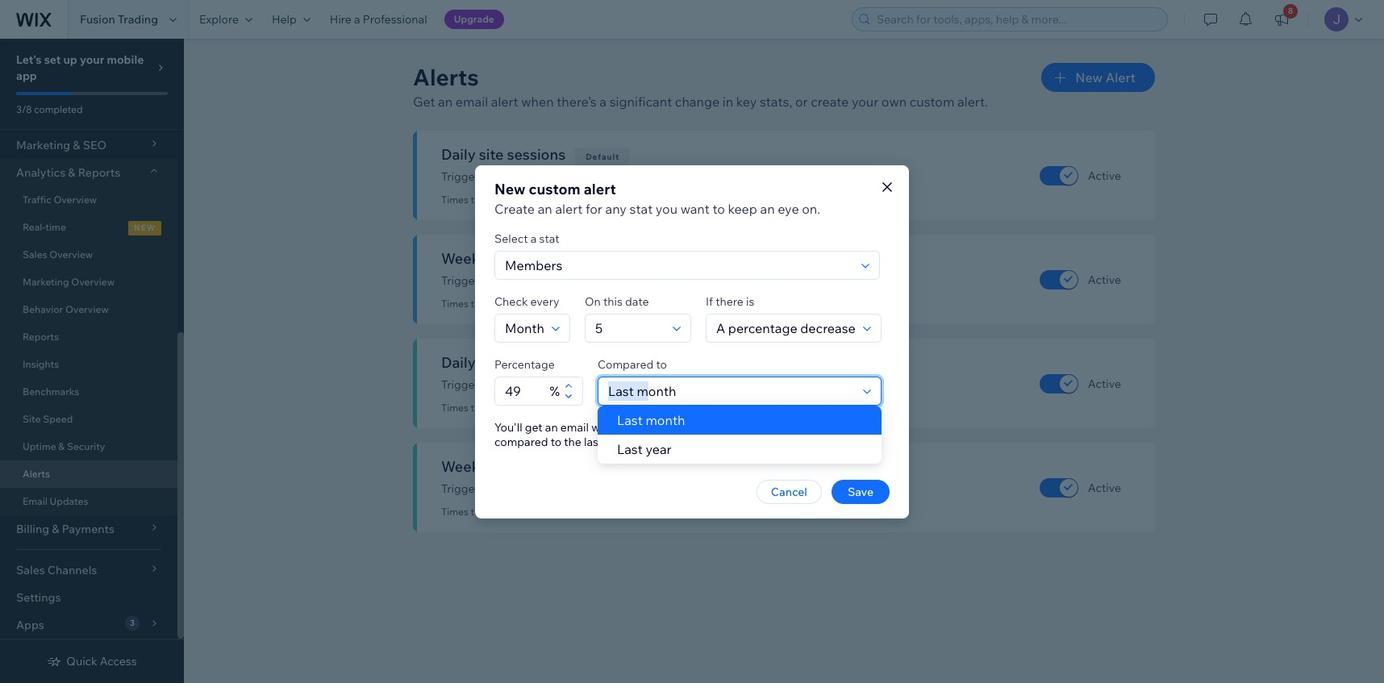 Task type: vqa. For each thing, say whether or not it's contained in the screenshot.
Trigger: significant change in daily total sales.
yes



Task type: locate. For each thing, give the bounding box(es) containing it.
default for daily site sessions
[[586, 152, 620, 162]]

1 vertical spatial sessions.
[[656, 273, 704, 288]]

sales for daily total sales
[[514, 353, 548, 372]]

active for weekly total sales
[[1088, 480, 1121, 495]]

insights
[[23, 358, 59, 370]]

alert up the daily site sessions
[[491, 94, 518, 110]]

daily up the "any"
[[595, 169, 620, 184]]

0 horizontal spatial reports
[[23, 331, 59, 343]]

1 weekly from the top
[[441, 249, 492, 268]]

never for weekly total sales
[[518, 506, 543, 518]]

overview down "marketing overview" link at top
[[65, 303, 109, 315]]

0 horizontal spatial when
[[521, 94, 554, 110]]

1 trigger: from the top
[[441, 169, 482, 184]]

overview down analytics & reports
[[54, 194, 97, 206]]

new inside new custom alert create an alert for any stat you want to keep an eye on.
[[494, 179, 526, 198]]

default for weekly total sales
[[584, 464, 618, 474]]

your
[[80, 52, 104, 67], [852, 94, 879, 110]]

1 vertical spatial sessions
[[523, 249, 582, 268]]

sales
[[514, 353, 548, 372], [529, 457, 564, 476]]

0 vertical spatial weekly
[[595, 273, 632, 288]]

new for alert
[[1075, 69, 1103, 86]]

0 vertical spatial your
[[80, 52, 104, 67]]

sales overview
[[23, 248, 93, 261]]

0 vertical spatial alert
[[491, 94, 518, 110]]

3 triggered from the top
[[545, 402, 588, 414]]

2 never from the top
[[518, 298, 543, 310]]

save
[[848, 484, 874, 499]]

times down the weekly total sales
[[441, 506, 469, 518]]

analytics
[[16, 165, 65, 180]]

trigger: significant change in weekly total sales.
[[441, 482, 690, 496]]

times triggered: never triggered down the weekly total sales
[[441, 506, 588, 518]]

1 horizontal spatial a
[[531, 231, 537, 246]]

is
[[746, 294, 754, 309]]

significant up the check
[[484, 273, 539, 288]]

default up trigger: significant change in daily total sales.
[[568, 360, 602, 370]]

overview down sales overview link
[[71, 276, 115, 288]]

2 horizontal spatial alert
[[584, 179, 616, 198]]

2 triggered: from the top
[[471, 298, 516, 310]]

0 vertical spatial last
[[617, 412, 643, 428]]

trigger: down weekly site sessions
[[441, 273, 482, 288]]

1 vertical spatial &
[[58, 440, 65, 453]]

sessions up the trigger: significant change in weekly site sessions.
[[523, 249, 582, 268]]

in up for
[[583, 169, 593, 184]]

new for custom
[[494, 179, 526, 198]]

1 vertical spatial daily
[[595, 378, 620, 392]]

triggered: for daily site sessions
[[471, 194, 516, 206]]

in for daily total sales
[[583, 378, 593, 392]]

0 vertical spatial alerts
[[413, 63, 479, 91]]

0 vertical spatial reports
[[78, 165, 120, 180]]

times triggered: never triggered up check every field at the left of page
[[441, 298, 588, 310]]

1 triggered from the top
[[545, 194, 588, 206]]

check every
[[494, 294, 559, 309]]

month.
[[605, 434, 643, 449]]

mobile
[[107, 52, 144, 67]]

times triggered: never triggered for weekly total sales
[[441, 506, 588, 518]]

overview for sales overview
[[49, 248, 93, 261]]

change for weekly site sessions
[[542, 273, 581, 288]]

2 vertical spatial to
[[551, 434, 562, 449]]

alerts
[[413, 63, 479, 91], [23, 468, 50, 480]]

benchmarks
[[23, 386, 79, 398]]

daily down compared
[[595, 378, 620, 392]]

in for daily site sessions
[[583, 169, 593, 184]]

0 horizontal spatial new
[[494, 179, 526, 198]]

3 trigger: from the top
[[441, 378, 482, 392]]

sessions for weekly site sessions
[[523, 249, 582, 268]]

4 trigger: from the top
[[441, 482, 482, 496]]

last month
[[617, 412, 685, 428]]

2 horizontal spatial a
[[600, 94, 607, 110]]

2 active from the top
[[1088, 272, 1121, 287]]

change down the
[[542, 482, 581, 496]]

times triggered: never triggered for daily total sales
[[441, 402, 588, 414]]

create
[[811, 94, 849, 110]]

times triggered: never triggered up you'll in the left of the page
[[441, 402, 588, 414]]

triggered down trigger: significant change in weekly total sales.
[[545, 506, 588, 518]]

1 vertical spatial email
[[560, 420, 589, 434]]

when inside you'll get an email when monthly members decrease by more than 49% compared to the last month.
[[591, 420, 620, 434]]

0 vertical spatial &
[[68, 165, 75, 180]]

times for daily site sessions
[[441, 194, 469, 206]]

in inside alerts get an email alert when there's a significant change in key stats, or create your own custom alert.
[[723, 94, 733, 110]]

eye
[[778, 200, 799, 217]]

& right "uptime" on the bottom
[[58, 440, 65, 453]]

new left alert
[[1075, 69, 1103, 86]]

4 times triggered: never triggered from the top
[[441, 506, 588, 518]]

a right 'there's' at the left top
[[600, 94, 607, 110]]

sales. for daily total sales
[[649, 378, 678, 392]]

to left the
[[551, 434, 562, 449]]

0 vertical spatial sessions.
[[644, 169, 692, 184]]

alerts inside alerts get an email alert when there's a significant change in key stats, or create your own custom alert.
[[413, 63, 479, 91]]

last down the 'monthly'
[[617, 441, 643, 457]]

stat right select
[[539, 231, 560, 246]]

0 vertical spatial daily
[[595, 169, 620, 184]]

2 last from the top
[[617, 441, 643, 457]]

2 daily from the top
[[441, 353, 476, 372]]

overview
[[54, 194, 97, 206], [49, 248, 93, 261], [71, 276, 115, 288], [65, 303, 109, 315]]

sales overview link
[[0, 241, 177, 269]]

when inside alerts get an email alert when there's a significant change in key stats, or create your own custom alert.
[[521, 94, 554, 110]]

3/8 completed
[[16, 103, 83, 115]]

overview up marketing overview
[[49, 248, 93, 261]]

a for stat
[[531, 231, 537, 246]]

trigger:
[[441, 169, 482, 184], [441, 273, 482, 288], [441, 378, 482, 392], [441, 482, 482, 496]]

marketing
[[23, 276, 69, 288]]

reports up traffic overview link
[[78, 165, 120, 180]]

trigger: down daily total sales
[[441, 378, 482, 392]]

2 trigger: from the top
[[441, 273, 482, 288]]

never up select a stat
[[518, 194, 543, 206]]

to inside new custom alert create an alert for any stat you want to keep an eye on.
[[713, 200, 725, 217]]

2 times from the top
[[441, 298, 469, 310]]

up
[[63, 52, 77, 67]]

email updates
[[23, 495, 88, 507]]

sales. down year
[[661, 482, 690, 496]]

1 weekly from the top
[[595, 273, 632, 288]]

0 horizontal spatial custom
[[529, 179, 581, 198]]

never up get
[[518, 402, 543, 414]]

0 vertical spatial to
[[713, 200, 725, 217]]

significant right 'there's' at the left top
[[610, 94, 672, 110]]

sales for weekly total sales
[[529, 457, 564, 476]]

0 horizontal spatial alerts
[[23, 468, 50, 480]]

your right 'up'
[[80, 52, 104, 67]]

1 vertical spatial new
[[494, 179, 526, 198]]

site
[[479, 145, 504, 164], [623, 169, 642, 184], [495, 249, 520, 268], [634, 273, 653, 288]]

0 vertical spatial email
[[456, 94, 488, 110]]

default up on this date
[[602, 256, 636, 266]]

triggered for weekly total sales
[[545, 506, 588, 518]]

email
[[456, 94, 488, 110], [560, 420, 589, 434]]

1 horizontal spatial alerts
[[413, 63, 479, 91]]

1 horizontal spatial new
[[1075, 69, 1103, 86]]

1 last from the top
[[617, 412, 643, 428]]

list box containing last month
[[598, 406, 882, 464]]

fusion trading
[[80, 12, 158, 27]]

last up month.
[[617, 412, 643, 428]]

& up traffic overview
[[68, 165, 75, 180]]

trigger: down the daily site sessions
[[441, 169, 482, 184]]

alert left for
[[555, 200, 583, 217]]

0 horizontal spatial to
[[551, 434, 562, 449]]

On this date field
[[590, 314, 668, 342]]

active for weekly site sessions
[[1088, 272, 1121, 287]]

if
[[706, 294, 713, 309]]

& inside popup button
[[68, 165, 75, 180]]

0 vertical spatial custom
[[910, 94, 955, 110]]

2 horizontal spatial to
[[713, 200, 725, 217]]

alerts up get
[[413, 63, 479, 91]]

times triggered: never triggered for daily site sessions
[[441, 194, 588, 206]]

times left create at the left of the page
[[441, 194, 469, 206]]

significant down percentage
[[484, 378, 539, 392]]

daily for daily site sessions
[[441, 145, 476, 164]]

stat
[[630, 200, 653, 217], [539, 231, 560, 246]]

weekly
[[441, 249, 492, 268], [441, 457, 492, 476]]

last for last month
[[617, 412, 643, 428]]

triggered: up you'll in the left of the page
[[471, 402, 516, 414]]

triggered for daily site sessions
[[545, 194, 588, 206]]

3 active from the top
[[1088, 376, 1121, 391]]

behavior overview link
[[0, 296, 177, 323]]

1 triggered: from the top
[[471, 194, 516, 206]]

to right compared
[[656, 357, 667, 371]]

in up on
[[583, 273, 593, 288]]

significant down the daily site sessions
[[484, 169, 539, 184]]

0 vertical spatial sales
[[514, 353, 548, 372]]

never up check every field at the left of page
[[518, 298, 543, 310]]

your left own
[[852, 94, 879, 110]]

new
[[1075, 69, 1103, 86], [494, 179, 526, 198]]

0 horizontal spatial stat
[[539, 231, 560, 246]]

0 horizontal spatial &
[[58, 440, 65, 453]]

1 horizontal spatial when
[[591, 420, 620, 434]]

significant for daily total sales
[[484, 378, 539, 392]]

a right select
[[531, 231, 537, 246]]

active
[[1088, 168, 1121, 183], [1088, 272, 1121, 287], [1088, 376, 1121, 391], [1088, 480, 1121, 495]]

you'll
[[494, 420, 522, 434]]

in right %
[[583, 378, 593, 392]]

default
[[586, 152, 620, 162], [602, 256, 636, 266], [568, 360, 602, 370], [584, 464, 618, 474]]

change left key
[[675, 94, 720, 110]]

1 active from the top
[[1088, 168, 1121, 183]]

1 vertical spatial sales.
[[661, 482, 690, 496]]

1 vertical spatial your
[[852, 94, 879, 110]]

new inside button
[[1075, 69, 1103, 86]]

there
[[716, 294, 744, 309]]

email inside you'll get an email when monthly members decrease by more than 49% compared to the last month.
[[560, 420, 589, 434]]

significant down the weekly total sales
[[484, 482, 539, 496]]

0 vertical spatial sales.
[[649, 378, 678, 392]]

change down the daily site sessions
[[542, 169, 581, 184]]

custom
[[910, 94, 955, 110], [529, 179, 581, 198]]

1 vertical spatial reports
[[23, 331, 59, 343]]

Search for tools, apps, help & more... field
[[872, 8, 1162, 31]]

change inside alerts get an email alert when there's a significant change in key stats, or create your own custom alert.
[[675, 94, 720, 110]]

1 horizontal spatial reports
[[78, 165, 120, 180]]

triggered: up check every field at the left of page
[[471, 298, 516, 310]]

an inside you'll get an email when monthly members decrease by more than 49% compared to the last month.
[[545, 420, 558, 434]]

times triggered: never triggered up select
[[441, 194, 588, 206]]

1 horizontal spatial alert
[[555, 200, 583, 217]]

sessions
[[507, 145, 566, 164], [523, 249, 582, 268]]

new alert button
[[1041, 63, 1155, 92]]

email for alerts
[[456, 94, 488, 110]]

default down "last"
[[584, 464, 618, 474]]

1 horizontal spatial your
[[852, 94, 879, 110]]

fusion
[[80, 12, 115, 27]]

times
[[441, 194, 469, 206], [441, 298, 469, 310], [441, 402, 469, 414], [441, 506, 469, 518]]

0 horizontal spatial a
[[354, 12, 360, 27]]

1 vertical spatial when
[[591, 420, 620, 434]]

1 times triggered: never triggered from the top
[[441, 194, 588, 206]]

new alert
[[1075, 69, 1136, 86]]

change up "every"
[[542, 273, 581, 288]]

sessions. for weekly site sessions
[[656, 273, 704, 288]]

change down percentage
[[542, 378, 581, 392]]

0 vertical spatial new
[[1075, 69, 1103, 86]]

reports inside popup button
[[78, 165, 120, 180]]

2 weekly from the top
[[595, 482, 632, 496]]

site up create at the left of the page
[[479, 145, 504, 164]]

4 never from the top
[[518, 506, 543, 518]]

1 vertical spatial daily
[[441, 353, 476, 372]]

3 triggered: from the top
[[471, 402, 516, 414]]

0 vertical spatial sessions
[[507, 145, 566, 164]]

triggered: for weekly site sessions
[[471, 298, 516, 310]]

3/8
[[16, 103, 32, 115]]

sidebar element
[[0, 0, 184, 683]]

1 horizontal spatial custom
[[910, 94, 955, 110]]

settings link
[[0, 584, 177, 611]]

alert up for
[[584, 179, 616, 198]]

4 times from the top
[[441, 506, 469, 518]]

custom right own
[[910, 94, 955, 110]]

reports up insights
[[23, 331, 59, 343]]

Percentage text field
[[500, 377, 550, 405]]

times for weekly total sales
[[441, 506, 469, 518]]

4 active from the top
[[1088, 480, 1121, 495]]

app
[[16, 69, 37, 83]]

sales. up month on the left bottom
[[649, 378, 678, 392]]

change for daily total sales
[[542, 378, 581, 392]]

weekly down month.
[[595, 482, 632, 496]]

overview for traffic overview
[[54, 194, 97, 206]]

4 triggered from the top
[[545, 506, 588, 518]]

never
[[518, 194, 543, 206], [518, 298, 543, 310], [518, 402, 543, 414], [518, 506, 543, 518]]

0 vertical spatial a
[[354, 12, 360, 27]]

times down daily total sales
[[441, 402, 469, 414]]

site down select
[[495, 249, 520, 268]]

times triggered: never triggered
[[441, 194, 588, 206], [441, 298, 588, 310], [441, 402, 588, 414], [441, 506, 588, 518]]

1 times from the top
[[441, 194, 469, 206]]

1 never from the top
[[518, 194, 543, 206]]

default for daily total sales
[[568, 360, 602, 370]]

a right hire
[[354, 12, 360, 27]]

sales up percentage text box at the bottom of page
[[514, 353, 548, 372]]

3 times triggered: never triggered from the top
[[441, 402, 588, 414]]

daily
[[595, 169, 620, 184], [595, 378, 620, 392]]

2 triggered from the top
[[545, 298, 588, 310]]

0 horizontal spatial alert
[[491, 94, 518, 110]]

4 triggered: from the top
[[471, 506, 516, 518]]

overview for marketing overview
[[71, 276, 115, 288]]

sessions up trigger: significant change in daily site sessions.
[[507, 145, 566, 164]]

1 horizontal spatial email
[[560, 420, 589, 434]]

traffic
[[23, 194, 51, 206]]

weekly for sales
[[595, 482, 632, 496]]

in down "last"
[[583, 482, 593, 496]]

0 vertical spatial when
[[521, 94, 554, 110]]

weekly
[[595, 273, 632, 288], [595, 482, 632, 496]]

time
[[45, 221, 66, 233]]

alerts link
[[0, 461, 177, 488]]

2 times triggered: never triggered from the top
[[441, 298, 588, 310]]

0 vertical spatial stat
[[630, 200, 653, 217]]

3 never from the top
[[518, 402, 543, 414]]

get
[[413, 94, 435, 110]]

daily for sessions
[[595, 169, 620, 184]]

0 vertical spatial daily
[[441, 145, 476, 164]]

0 vertical spatial weekly
[[441, 249, 492, 268]]

custom up create at the left of the page
[[529, 179, 581, 198]]

trigger: significant change in daily site sessions.
[[441, 169, 692, 184]]

1 vertical spatial to
[[656, 357, 667, 371]]

a for professional
[[354, 12, 360, 27]]

year
[[646, 441, 672, 457]]

1 horizontal spatial stat
[[630, 200, 653, 217]]

1 vertical spatial weekly
[[595, 482, 632, 496]]

2 daily from the top
[[595, 378, 620, 392]]

1 daily from the top
[[441, 145, 476, 164]]

1 vertical spatial alerts
[[23, 468, 50, 480]]

times for weekly site sessions
[[441, 298, 469, 310]]

triggered:
[[471, 194, 516, 206], [471, 298, 516, 310], [471, 402, 516, 414], [471, 506, 516, 518]]

triggered down the trigger: significant change in weekly site sessions.
[[545, 298, 588, 310]]

alerts for alerts
[[23, 468, 50, 480]]

default up trigger: significant change in daily site sessions.
[[586, 152, 620, 162]]

alerts up "email"
[[23, 468, 50, 480]]

triggered: down the weekly total sales
[[471, 506, 516, 518]]

compared
[[494, 434, 548, 449]]

1 vertical spatial a
[[600, 94, 607, 110]]

triggered: up select
[[471, 194, 516, 206]]

never down trigger: significant change in weekly total sales.
[[518, 506, 543, 518]]

quick
[[66, 654, 97, 669]]

when right the
[[591, 420, 620, 434]]

2 vertical spatial a
[[531, 231, 537, 246]]

an
[[438, 94, 453, 110], [538, 200, 552, 217], [760, 200, 775, 217], [545, 420, 558, 434]]

1 daily from the top
[[595, 169, 620, 184]]

list box
[[598, 406, 882, 464]]

in
[[723, 94, 733, 110], [583, 169, 593, 184], [583, 273, 593, 288], [583, 378, 593, 392], [583, 482, 593, 496]]

sales up trigger: significant change in weekly total sales.
[[529, 457, 564, 476]]

1 vertical spatial custom
[[529, 179, 581, 198]]

real-time
[[23, 221, 66, 233]]

Check every field
[[500, 314, 547, 342]]

0 horizontal spatial email
[[456, 94, 488, 110]]

in for weekly total sales
[[583, 482, 593, 496]]

trigger: down the weekly total sales
[[441, 482, 482, 496]]

%
[[550, 383, 560, 399]]

in left key
[[723, 94, 733, 110]]

weekly up 'this' on the top of the page
[[595, 273, 632, 288]]

check
[[494, 294, 528, 309]]

3 times from the top
[[441, 402, 469, 414]]

times left the check
[[441, 298, 469, 310]]

members
[[668, 420, 719, 434]]

when
[[521, 94, 554, 110], [591, 420, 620, 434]]

Compared to field
[[603, 377, 858, 405]]

last inside option
[[617, 412, 643, 428]]

1 vertical spatial weekly
[[441, 457, 492, 476]]

reports link
[[0, 323, 177, 351]]

alert
[[1106, 69, 1136, 86]]

1 horizontal spatial &
[[68, 165, 75, 180]]

stat right the "any"
[[630, 200, 653, 217]]

email inside alerts get an email alert when there's a significant change in key stats, or create your own custom alert.
[[456, 94, 488, 110]]

on this date
[[585, 294, 649, 309]]

1 horizontal spatial to
[[656, 357, 667, 371]]

1 vertical spatial sales
[[529, 457, 564, 476]]

to right want
[[713, 200, 725, 217]]

1 vertical spatial last
[[617, 441, 643, 457]]

explore
[[199, 12, 239, 27]]

significant for weekly total sales
[[484, 482, 539, 496]]

triggered down %
[[545, 402, 588, 414]]

alerts inside sidebar 'element'
[[23, 468, 50, 480]]

triggered: for daily total sales
[[471, 402, 516, 414]]

overview for behavior overview
[[65, 303, 109, 315]]

when left 'there's' at the left top
[[521, 94, 554, 110]]

total
[[479, 353, 510, 372], [623, 378, 647, 392], [495, 457, 526, 476], [634, 482, 658, 496]]

set
[[44, 52, 61, 67]]

2 weekly from the top
[[441, 457, 492, 476]]

triggered down trigger: significant change in daily site sessions.
[[545, 194, 588, 206]]

new up create at the left of the page
[[494, 179, 526, 198]]

0 horizontal spatial your
[[80, 52, 104, 67]]



Task type: describe. For each thing, give the bounding box(es) containing it.
hire a professional
[[330, 12, 427, 27]]

you'll get an email when monthly members decrease by more than 49% compared to the last month.
[[494, 420, 867, 449]]

new custom alert create an alert for any stat you want to keep an eye on.
[[494, 179, 820, 217]]

traffic overview
[[23, 194, 97, 206]]

save button
[[832, 480, 890, 504]]

your inside alerts get an email alert when there's a significant change in key stats, or create your own custom alert.
[[852, 94, 879, 110]]

sales. for weekly total sales
[[661, 482, 690, 496]]

date
[[625, 294, 649, 309]]

daily total sales
[[441, 353, 548, 372]]

than
[[818, 420, 841, 434]]

1 vertical spatial alert
[[584, 179, 616, 198]]

total down compared to
[[623, 378, 647, 392]]

updates
[[50, 495, 88, 507]]

total up percentage text box at the bottom of page
[[479, 353, 510, 372]]

in for weekly site sessions
[[583, 273, 593, 288]]

access
[[100, 654, 137, 669]]

custom inside alerts get an email alert when there's a significant change in key stats, or create your own custom alert.
[[910, 94, 955, 110]]

hire a professional link
[[320, 0, 437, 39]]

change for daily site sessions
[[542, 169, 581, 184]]

uptime & security
[[23, 440, 105, 453]]

uptime
[[23, 440, 56, 453]]

let's set up your mobile app
[[16, 52, 144, 83]]

If there is field
[[711, 314, 858, 342]]

real-
[[23, 221, 45, 233]]

times for daily total sales
[[441, 402, 469, 414]]

quick access button
[[47, 654, 137, 669]]

custom inside new custom alert create an alert for any stat you want to keep an eye on.
[[529, 179, 581, 198]]

your inside 'let's set up your mobile app'
[[80, 52, 104, 67]]

percentage
[[494, 357, 555, 371]]

get
[[525, 420, 543, 434]]

upgrade button
[[444, 10, 504, 29]]

significant inside alerts get an email alert when there's a significant change in key stats, or create your own custom alert.
[[610, 94, 672, 110]]

site up the "any"
[[623, 169, 642, 184]]

on
[[585, 294, 601, 309]]

never for weekly site sessions
[[518, 298, 543, 310]]

trigger: for weekly total sales
[[441, 482, 482, 496]]

cancel
[[771, 484, 807, 499]]

you
[[656, 200, 678, 217]]

on.
[[802, 200, 820, 217]]

email
[[23, 495, 48, 507]]

quick access
[[66, 654, 137, 669]]

active for daily site sessions
[[1088, 168, 1121, 183]]

weekly site sessions
[[441, 249, 582, 268]]

compared to
[[598, 357, 667, 371]]

never for daily site sessions
[[518, 194, 543, 206]]

& for uptime
[[58, 440, 65, 453]]

traffic overview link
[[0, 186, 177, 214]]

an inside alerts get an email alert when there's a significant change in key stats, or create your own custom alert.
[[438, 94, 453, 110]]

last for last year
[[617, 441, 643, 457]]

weekly total sales
[[441, 457, 564, 476]]

a inside alerts get an email alert when there's a significant change in key stats, or create your own custom alert.
[[600, 94, 607, 110]]

settings
[[16, 590, 61, 605]]

1 vertical spatial stat
[[539, 231, 560, 246]]

last year
[[617, 441, 672, 457]]

every
[[530, 294, 559, 309]]

alert inside alerts get an email alert when there's a significant change in key stats, or create your own custom alert.
[[491, 94, 518, 110]]

for
[[586, 200, 602, 217]]

if there is
[[706, 294, 754, 309]]

cancel button
[[757, 480, 822, 504]]

& for analytics
[[68, 165, 75, 180]]

trigger: for daily site sessions
[[441, 169, 482, 184]]

sessions. for daily site sessions
[[644, 169, 692, 184]]

alerts get an email alert when there's a significant change in key stats, or create your own custom alert.
[[413, 63, 988, 110]]

trigger: for weekly site sessions
[[441, 273, 482, 288]]

more
[[788, 420, 815, 434]]

create
[[494, 200, 535, 217]]

times triggered: never triggered for weekly site sessions
[[441, 298, 588, 310]]

last
[[584, 434, 603, 449]]

upgrade
[[454, 13, 494, 25]]

by
[[772, 420, 785, 434]]

key
[[736, 94, 757, 110]]

2 vertical spatial alert
[[555, 200, 583, 217]]

the
[[564, 434, 581, 449]]

never for daily total sales
[[518, 402, 543, 414]]

alert.
[[957, 94, 988, 110]]

change for weekly total sales
[[542, 482, 581, 496]]

select
[[494, 231, 528, 246]]

site speed
[[23, 413, 73, 425]]

total down compared
[[495, 457, 526, 476]]

keep
[[728, 200, 757, 217]]

decrease
[[721, 420, 770, 434]]

site speed link
[[0, 406, 177, 433]]

significant for daily site sessions
[[484, 169, 539, 184]]

monthly
[[622, 420, 666, 434]]

49%
[[844, 420, 867, 434]]

to inside you'll get an email when monthly members decrease by more than 49% compared to the last month.
[[551, 434, 562, 449]]

new
[[134, 223, 156, 233]]

triggered: for weekly total sales
[[471, 506, 516, 518]]

there's
[[557, 94, 597, 110]]

total down last year
[[634, 482, 658, 496]]

compared
[[598, 357, 654, 371]]

trigger: for daily total sales
[[441, 378, 482, 392]]

security
[[67, 440, 105, 453]]

alerts for alerts get an email alert when there's a significant change in key stats, or create your own custom alert.
[[413, 63, 479, 91]]

stats,
[[760, 94, 792, 110]]

8
[[1288, 6, 1293, 16]]

marketing overview
[[23, 276, 115, 288]]

weekly for sessions
[[595, 273, 632, 288]]

email for you'll
[[560, 420, 589, 434]]

trading
[[118, 12, 158, 27]]

help button
[[262, 0, 320, 39]]

or
[[795, 94, 808, 110]]

site
[[23, 413, 41, 425]]

triggered for daily total sales
[[545, 402, 588, 414]]

benchmarks link
[[0, 378, 177, 406]]

analytics & reports
[[16, 165, 120, 180]]

stat inside new custom alert create an alert for any stat you want to keep an eye on.
[[630, 200, 653, 217]]

daily site sessions
[[441, 145, 566, 164]]

reports inside 'link'
[[23, 331, 59, 343]]

triggered for weekly site sessions
[[545, 298, 588, 310]]

want
[[681, 200, 710, 217]]

active for daily total sales
[[1088, 376, 1121, 391]]

8 button
[[1264, 0, 1299, 39]]

sessions for daily site sessions
[[507, 145, 566, 164]]

sales
[[23, 248, 47, 261]]

significant for weekly site sessions
[[484, 273, 539, 288]]

any
[[605, 200, 627, 217]]

weekly for weekly site sessions
[[441, 249, 492, 268]]

default for weekly site sessions
[[602, 256, 636, 266]]

daily for sales
[[595, 378, 620, 392]]

email updates link
[[0, 488, 177, 515]]

trigger: significant change in daily total sales.
[[441, 378, 678, 392]]

trigger: significant change in weekly site sessions.
[[441, 273, 704, 288]]

insights link
[[0, 351, 177, 378]]

last month option
[[598, 406, 882, 435]]

daily for daily total sales
[[441, 353, 476, 372]]

Select a stat field
[[500, 251, 857, 279]]

month
[[646, 412, 685, 428]]

weekly for weekly total sales
[[441, 457, 492, 476]]

site up date
[[634, 273, 653, 288]]



